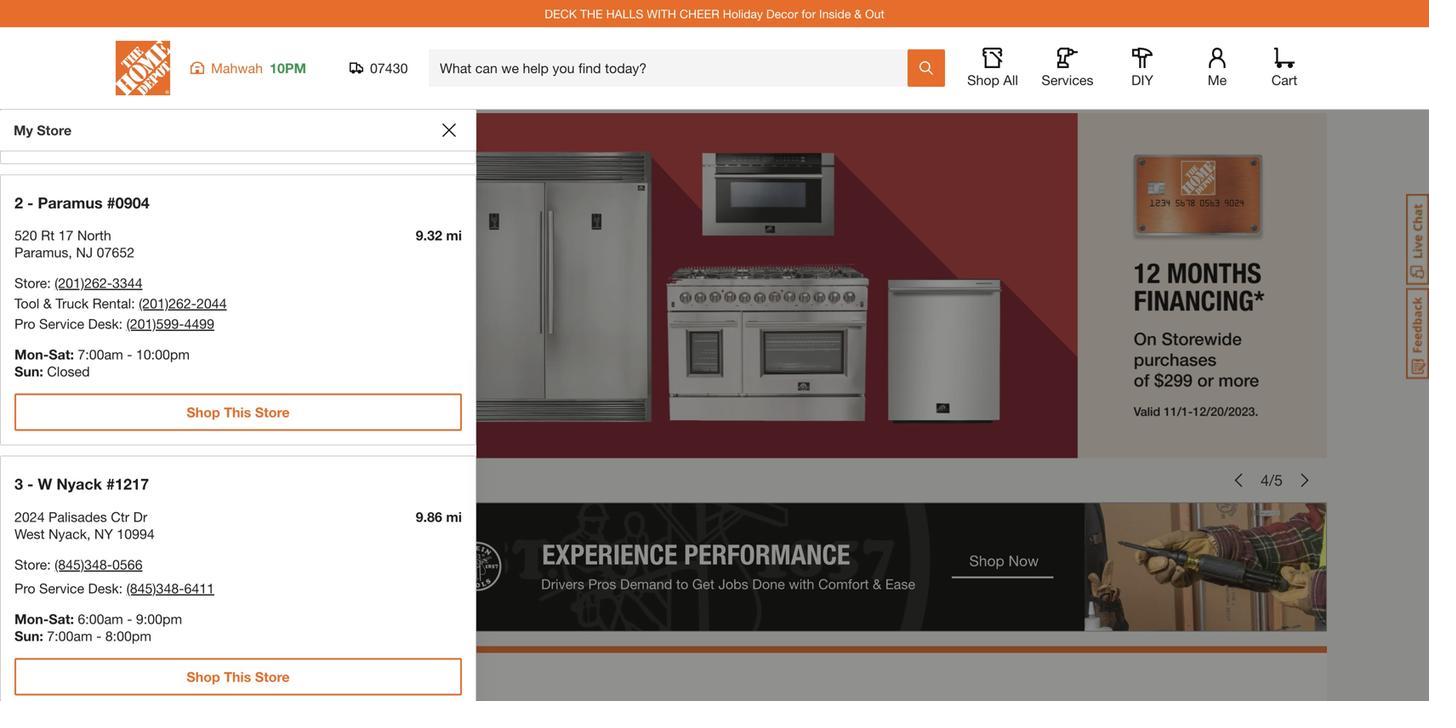 Task type: vqa. For each thing, say whether or not it's contained in the screenshot.
1st Sun:
yes



Task type: describe. For each thing, give the bounding box(es) containing it.
service inside store : (845)348-0566 pro service desk : (845)348-6411
[[39, 580, 84, 596]]

3
[[14, 475, 23, 493]]

shop this store button for 2 - paramus # 0904
[[14, 393, 462, 431]]

shop inside shop all button
[[967, 72, 1000, 88]]

mon-sat: 7:00am - 10:00pm sun: closed
[[14, 346, 190, 379]]

2044
[[197, 295, 227, 311]]

rt
[[41, 227, 55, 243]]

store inside store : (201)262-3344 tool & truck rental : (201)262-2044 pro service desk : (201)599-4499
[[14, 275, 47, 291]]

0 vertical spatial (845)348-
[[55, 556, 112, 572]]

- right the 3
[[27, 475, 33, 493]]

(201)262-3344 link
[[55, 275, 143, 291]]

service inside store : (201)262-3344 tool & truck rental : (201)262-2044 pro service desk : (201)599-4499
[[39, 316, 84, 332]]

shop all button
[[966, 48, 1020, 88]]

2
[[14, 193, 23, 212]]

3344
[[112, 275, 143, 291]]

desk inside store : (201)262-3344 tool & truck rental : (201)262-2044 pro service desk : (201)599-4499
[[88, 316, 119, 332]]

ctr
[[111, 509, 129, 525]]

1 vertical spatial for
[[273, 670, 307, 700]]

520
[[14, 227, 37, 243]]

sun: for 2
[[14, 363, 43, 379]]

9.86 mi
[[416, 509, 462, 525]]

west
[[14, 526, 45, 542]]

: down 3344 in the top of the page
[[131, 295, 135, 311]]

shop this store for 1217
[[187, 668, 290, 685]]

0904
[[115, 193, 149, 212]]

inside
[[819, 7, 851, 21]]

you
[[314, 670, 359, 700]]

my store
[[14, 122, 72, 138]]

image for  30nov2023-hp-bau-mw44-45-hero4-appliances image
[[102, 113, 1327, 458]]

sat: for w
[[49, 611, 74, 627]]

520 rt 17 north paramus , nj 07652
[[14, 227, 135, 260]]

pro inside store : (201)262-3344 tool & truck rental : (201)262-2044 pro service desk : (201)599-4499
[[14, 316, 35, 332]]

10:00pm
[[136, 346, 190, 362]]

this for 2 - paramus # 0904
[[224, 404, 251, 420]]

/
[[1269, 471, 1274, 489]]

feedback link image
[[1406, 288, 1429, 379]]

4
[[1261, 471, 1269, 489]]

closed
[[47, 363, 90, 379]]

(845)348-6411 link
[[126, 580, 214, 596]]

services
[[1042, 72, 1094, 88]]

4 / 5
[[1261, 471, 1283, 489]]

2024
[[14, 509, 45, 525]]

(845)348-0566 link
[[55, 556, 143, 572]]

north
[[77, 227, 111, 243]]

0 horizontal spatial (201)262-
[[55, 275, 112, 291]]

: down '520 rt 17 north paramus , nj 07652'
[[47, 275, 51, 291]]

(201)262-2044 link
[[139, 295, 227, 311]]

decor
[[766, 7, 798, 21]]

nyack inside 2024 palisades ctr dr west nyack , ny 10994
[[48, 526, 87, 542]]

8:00pm
[[105, 628, 151, 644]]

9:00pm
[[136, 611, 182, 627]]

6:00am
[[78, 611, 123, 627]]

0 vertical spatial nyack
[[56, 475, 102, 493]]

9.32 mi
[[416, 227, 462, 243]]

9.86
[[416, 509, 442, 525]]

mon-sat: 6:00am - 9:00pm sun: 7:00am - 8:00pm
[[14, 611, 182, 644]]

0 vertical spatial paramus
[[38, 193, 103, 212]]

diy
[[1132, 72, 1154, 88]]

deck
[[545, 7, 577, 21]]

sat: for paramus
[[49, 346, 74, 362]]

1 horizontal spatial &
[[854, 7, 862, 21]]

6411
[[184, 580, 214, 596]]

0566
[[112, 556, 143, 572]]

me button
[[1190, 48, 1245, 88]]

diy button
[[1115, 48, 1170, 88]]

tool
[[14, 295, 39, 311]]

nj
[[76, 244, 93, 260]]

2 - paramus # 0904
[[14, 193, 149, 212]]

: down 0566
[[119, 580, 123, 596]]

palisades
[[49, 509, 107, 525]]

holiday
[[723, 7, 763, 21]]

shop all
[[967, 72, 1018, 88]]

store : (201)262-3344 tool & truck rental : (201)262-2044 pro service desk : (201)599-4499
[[14, 275, 227, 332]]



Task type: locate. For each thing, give the bounding box(es) containing it.
sun: inside mon-sat: 6:00am - 9:00pm sun: 7:00am - 8:00pm
[[14, 628, 43, 644]]

for
[[802, 7, 816, 21], [273, 670, 307, 700]]

# up ctr
[[106, 475, 115, 493]]

1 this from the top
[[224, 404, 251, 420]]

- down 6:00am
[[96, 628, 102, 644]]

1 desk from the top
[[88, 316, 119, 332]]

07652
[[97, 244, 135, 260]]

paramus down rt at the left top
[[14, 244, 68, 260]]

mi for 1217
[[446, 509, 462, 525]]

1 shop this store from the top
[[187, 404, 290, 420]]

1 vertical spatial &
[[43, 295, 52, 311]]

mon- inside mon-sat: 6:00am - 9:00pm sun: 7:00am - 8:00pm
[[14, 611, 49, 627]]

0 horizontal spatial ,
[[68, 244, 72, 260]]

cheer
[[680, 7, 720, 21]]

shop
[[967, 72, 1000, 88], [187, 404, 220, 420], [187, 668, 220, 685]]

desk
[[88, 316, 119, 332], [88, 580, 119, 596]]

1 vertical spatial #
[[106, 475, 115, 493]]

1 vertical spatial shop
[[187, 404, 220, 420]]

mon-
[[14, 346, 49, 362], [14, 611, 49, 627]]

&
[[854, 7, 862, 21], [43, 295, 52, 311]]

7:00am up closed
[[78, 346, 123, 362]]

2 service from the top
[[39, 580, 84, 596]]

dr
[[133, 509, 147, 525]]

7:00am inside mon-sat: 6:00am - 9:00pm sun: 7:00am - 8:00pm
[[47, 628, 92, 644]]

# up north
[[107, 193, 115, 212]]

w
[[38, 475, 52, 493]]

sun: inside mon-sat: 7:00am - 10:00pm sun: closed
[[14, 363, 43, 379]]

the
[[580, 7, 603, 21]]

0 vertical spatial this
[[224, 404, 251, 420]]

this
[[224, 404, 251, 420], [224, 668, 251, 685]]

07430 button
[[350, 60, 408, 77]]

0 vertical spatial (201)262-
[[55, 275, 112, 291]]

0 horizontal spatial (845)348-
[[55, 556, 112, 572]]

store
[[37, 122, 72, 138], [14, 275, 47, 291], [255, 404, 290, 420], [14, 556, 47, 572], [255, 668, 290, 685]]

desk inside store : (845)348-0566 pro service desk : (845)348-6411
[[88, 580, 119, 596]]

1 mon- from the top
[[14, 346, 49, 362]]

, inside '520 rt 17 north paramus , nj 07652'
[[68, 244, 72, 260]]

top savings for you
[[119, 670, 359, 700]]

(201)599-
[[126, 316, 184, 332]]

sat: inside mon-sat: 7:00am - 10:00pm sun: closed
[[49, 346, 74, 362]]

2 shop this store from the top
[[187, 668, 290, 685]]

2 vertical spatial shop
[[187, 668, 220, 685]]

0 vertical spatial for
[[802, 7, 816, 21]]

truck
[[56, 295, 89, 311]]

2024 palisades ctr dr west nyack , ny 10994
[[14, 509, 155, 542]]

17
[[58, 227, 73, 243]]

cart
[[1272, 72, 1298, 88]]

- right 2
[[27, 193, 33, 212]]

, left nj
[[68, 244, 72, 260]]

1 vertical spatial mon-
[[14, 611, 49, 627]]

What can we help you find today? search field
[[440, 50, 907, 86]]

0 vertical spatial sat:
[[49, 346, 74, 362]]

0 vertical spatial mi
[[446, 227, 462, 243]]

all
[[1003, 72, 1018, 88]]

2 mi from the top
[[446, 509, 462, 525]]

cart link
[[1266, 48, 1303, 88]]

0 vertical spatial #
[[107, 193, 115, 212]]

sat: up closed
[[49, 346, 74, 362]]

(845)348- down the ny at the left bottom of the page
[[55, 556, 112, 572]]

0 vertical spatial &
[[854, 7, 862, 21]]

1 vertical spatial sun:
[[14, 628, 43, 644]]

0 vertical spatial mon-
[[14, 346, 49, 362]]

for left 'you'
[[273, 670, 307, 700]]

paramus
[[38, 193, 103, 212], [14, 244, 68, 260]]

shop down 10:00pm on the left
[[187, 404, 220, 420]]

sat: inside mon-sat: 6:00am - 9:00pm sun: 7:00am - 8:00pm
[[49, 611, 74, 627]]

- up the 8:00pm
[[127, 611, 132, 627]]

1 shop this store button from the top
[[14, 393, 462, 431]]

rental
[[92, 295, 131, 311]]

top
[[119, 670, 163, 700]]

mon- for paramus
[[14, 346, 49, 362]]

nyack
[[56, 475, 102, 493], [48, 526, 87, 542]]

pro
[[14, 316, 35, 332], [14, 580, 35, 596]]

sat: left 6:00am
[[49, 611, 74, 627]]

1 sat: from the top
[[49, 346, 74, 362]]

0 horizontal spatial for
[[273, 670, 307, 700]]

1 pro from the top
[[14, 316, 35, 332]]

10994
[[117, 526, 155, 542]]

deck the halls with cheer holiday decor for inside & out link
[[545, 7, 885, 21]]

out
[[865, 7, 885, 21]]

1 vertical spatial shop this store
[[187, 668, 290, 685]]

4499
[[184, 316, 214, 332]]

& inside store : (201)262-3344 tool & truck rental : (201)262-2044 pro service desk : (201)599-4499
[[43, 295, 52, 311]]

mi right 9.86
[[446, 509, 462, 525]]

mahwah 10pm
[[211, 60, 306, 76]]

(201)262- up '(201)599-4499' link at the left top of the page
[[139, 295, 197, 311]]

mon- inside mon-sat: 7:00am - 10:00pm sun: closed
[[14, 346, 49, 362]]

store inside store : (845)348-0566 pro service desk : (845)348-6411
[[14, 556, 47, 572]]

shop for 2 - paramus # 0904
[[187, 404, 220, 420]]

1 vertical spatial this
[[224, 668, 251, 685]]

sat:
[[49, 346, 74, 362], [49, 611, 74, 627]]

sun:
[[14, 363, 43, 379], [14, 628, 43, 644]]

paramus up "17"
[[38, 193, 103, 212]]

pro down tool
[[14, 316, 35, 332]]

, inside 2024 palisades ctr dr west nyack , ny 10994
[[87, 526, 91, 542]]

(201)599-4499 link
[[126, 316, 214, 332]]

1 vertical spatial 7:00am
[[47, 628, 92, 644]]

desk down the (845)348-0566 link
[[88, 580, 119, 596]]

0 horizontal spatial &
[[43, 295, 52, 311]]

0 vertical spatial service
[[39, 316, 84, 332]]

halls
[[606, 7, 643, 21]]

& right tool
[[43, 295, 52, 311]]

07430
[[370, 60, 408, 76]]

3 - w nyack # 1217
[[14, 475, 149, 493]]

1 # from the top
[[107, 193, 115, 212]]

sun: for 3
[[14, 628, 43, 644]]

,
[[68, 244, 72, 260], [87, 526, 91, 542]]

10pm
[[270, 60, 306, 76]]

0 vertical spatial desk
[[88, 316, 119, 332]]

mahwah
[[211, 60, 263, 76]]

1 horizontal spatial (845)348-
[[126, 580, 184, 596]]

7:00am inside mon-sat: 7:00am - 10:00pm sun: closed
[[78, 346, 123, 362]]

1 sun: from the top
[[14, 363, 43, 379]]

nyack up palisades
[[56, 475, 102, 493]]

5
[[1274, 471, 1283, 489]]

mon- up closed
[[14, 346, 49, 362]]

shop this store button for 3 - w nyack # 1217
[[14, 658, 462, 695]]

store : (845)348-0566 pro service desk : (845)348-6411
[[14, 556, 214, 596]]

1 horizontal spatial ,
[[87, 526, 91, 542]]

pro inside store : (845)348-0566 pro service desk : (845)348-6411
[[14, 580, 35, 596]]

pro down west at the left bottom of the page
[[14, 580, 35, 596]]

drawer close image
[[442, 123, 456, 137]]

next slide image
[[1298, 474, 1312, 487]]

1 mi from the top
[[446, 227, 462, 243]]

this for 3 - w nyack # 1217
[[224, 668, 251, 685]]

mi for 0904
[[446, 227, 462, 243]]

1 horizontal spatial for
[[802, 7, 816, 21]]

shop this store button
[[14, 393, 462, 431], [14, 658, 462, 695]]

my
[[14, 122, 33, 138]]

shop this store
[[187, 404, 290, 420], [187, 668, 290, 685]]

2 this from the top
[[224, 668, 251, 685]]

2 sun: from the top
[[14, 628, 43, 644]]

2 desk from the top
[[88, 580, 119, 596]]

1 vertical spatial pro
[[14, 580, 35, 596]]

2 # from the top
[[106, 475, 115, 493]]

1 vertical spatial paramus
[[14, 244, 68, 260]]

1 vertical spatial mi
[[446, 509, 462, 525]]

1217
[[115, 475, 149, 493]]

1 vertical spatial service
[[39, 580, 84, 596]]

1 vertical spatial ,
[[87, 526, 91, 542]]

1 vertical spatial nyack
[[48, 526, 87, 542]]

0 vertical spatial 7:00am
[[78, 346, 123, 362]]

#
[[107, 193, 115, 212], [106, 475, 115, 493]]

with
[[647, 7, 676, 21]]

: down 'rental'
[[119, 316, 123, 332]]

the home depot logo image
[[116, 41, 170, 95]]

mi right 9.32
[[446, 227, 462, 243]]

1 vertical spatial (845)348-
[[126, 580, 184, 596]]

1 vertical spatial sat:
[[49, 611, 74, 627]]

services button
[[1040, 48, 1095, 88]]

nyack down palisades
[[48, 526, 87, 542]]

2 mon- from the top
[[14, 611, 49, 627]]

mi
[[446, 227, 462, 243], [446, 509, 462, 525]]

0 vertical spatial shop
[[967, 72, 1000, 88]]

7:00am down 6:00am
[[47, 628, 92, 644]]

- inside mon-sat: 7:00am - 10:00pm sun: closed
[[127, 346, 132, 362]]

service down the (845)348-0566 link
[[39, 580, 84, 596]]

9.32
[[416, 227, 442, 243]]

2 pro from the top
[[14, 580, 35, 596]]

shop for 3 - w nyack # 1217
[[187, 668, 220, 685]]

previous slide image
[[1232, 474, 1245, 487]]

(201)262- up truck
[[55, 275, 112, 291]]

for left 'inside'
[[802, 7, 816, 21]]

(845)348-
[[55, 556, 112, 572], [126, 580, 184, 596]]

:
[[47, 275, 51, 291], [131, 295, 135, 311], [119, 316, 123, 332], [47, 556, 51, 572], [119, 580, 123, 596]]

2 shop this store button from the top
[[14, 658, 462, 695]]

shop right the top
[[187, 668, 220, 685]]

desk down 'rental'
[[88, 316, 119, 332]]

1 vertical spatial (201)262-
[[139, 295, 197, 311]]

& left out
[[854, 7, 862, 21]]

service down truck
[[39, 316, 84, 332]]

paramus inside '520 rt 17 north paramus , nj 07652'
[[14, 244, 68, 260]]

, left the ny at the left bottom of the page
[[87, 526, 91, 542]]

(845)348- up 9:00pm
[[126, 580, 184, 596]]

: left the (845)348-0566 link
[[47, 556, 51, 572]]

mon- left 6:00am
[[14, 611, 49, 627]]

1 vertical spatial desk
[[88, 580, 119, 596]]

shop left all
[[967, 72, 1000, 88]]

mon- for w
[[14, 611, 49, 627]]

service
[[39, 316, 84, 332], [39, 580, 84, 596]]

0 vertical spatial ,
[[68, 244, 72, 260]]

0 vertical spatial shop this store button
[[14, 393, 462, 431]]

- left 10:00pm on the left
[[127, 346, 132, 362]]

7:00am
[[78, 346, 123, 362], [47, 628, 92, 644]]

1 horizontal spatial (201)262-
[[139, 295, 197, 311]]

deck the halls with cheer holiday decor for inside & out
[[545, 7, 885, 21]]

ny
[[94, 526, 113, 542]]

-
[[27, 193, 33, 212], [127, 346, 132, 362], [27, 475, 33, 493], [127, 611, 132, 627], [96, 628, 102, 644]]

0 vertical spatial sun:
[[14, 363, 43, 379]]

shop this store for 0904
[[187, 404, 290, 420]]

me
[[1208, 72, 1227, 88]]

0 vertical spatial shop this store
[[187, 404, 290, 420]]

0 vertical spatial pro
[[14, 316, 35, 332]]

1 vertical spatial shop this store button
[[14, 658, 462, 695]]

(201)262-
[[55, 275, 112, 291], [139, 295, 197, 311]]

1 service from the top
[[39, 316, 84, 332]]

2 sat: from the top
[[49, 611, 74, 627]]

savings
[[170, 670, 266, 700]]



